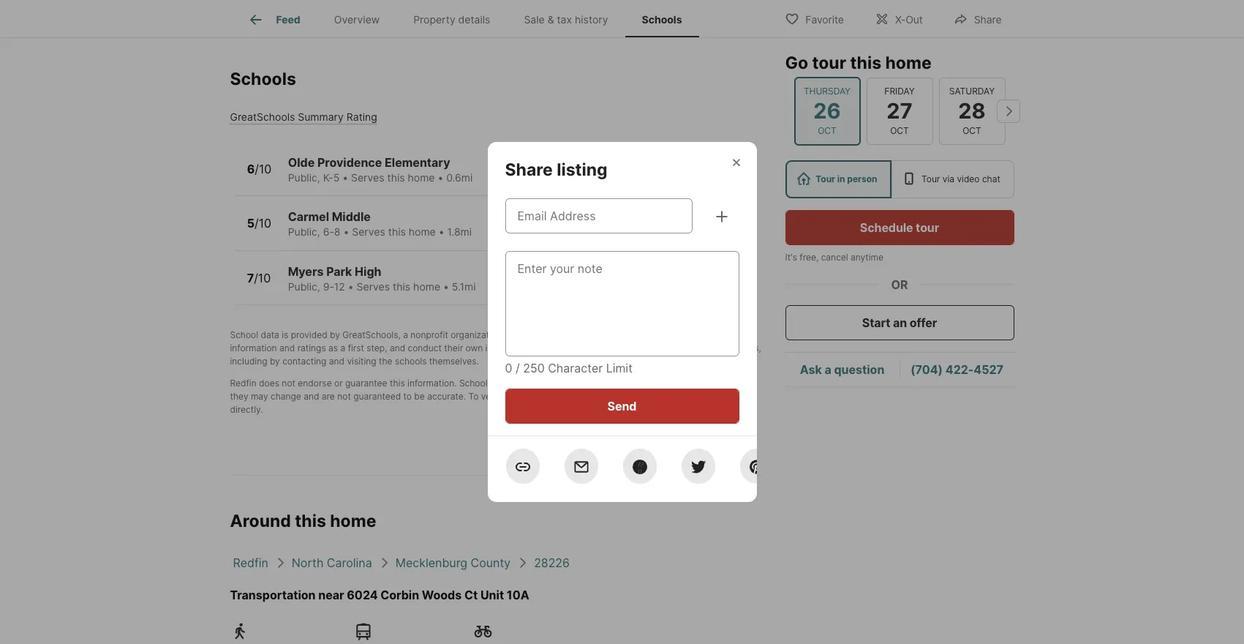 Task type: vqa. For each thing, say whether or not it's contained in the screenshot.
28's Oct
yes



Task type: describe. For each thing, give the bounding box(es) containing it.
nonprofit
[[411, 330, 448, 341]]

tour in person option
[[786, 160, 892, 198]]

2 their from the left
[[596, 343, 615, 354]]

district
[[704, 391, 733, 402]]

eligibility,
[[583, 391, 622, 402]]

overview tab
[[317, 2, 397, 37]]

5 inside olde providence elementary public, k-5 • serves this home • 0.6mi
[[334, 171, 340, 184]]

north carolina
[[292, 556, 372, 570]]

near
[[319, 588, 344, 602]]

via
[[943, 173, 955, 184]]

as inside school service boundaries are intended to be used as a reference only; they may change and are not
[[673, 378, 683, 389]]

6 /10
[[247, 161, 272, 176]]

tour for tour via video chat
[[922, 173, 941, 184]]

12
[[334, 280, 345, 293]]

provided
[[291, 330, 328, 341]]

boundaries
[[523, 378, 569, 389]]

anytime
[[851, 252, 884, 263]]

share listing dialog
[[488, 142, 775, 502]]

public, inside carmel middle public, 6-8 • serves this home • 1.8mi
[[288, 226, 320, 238]]

middle
[[332, 210, 371, 224]]

guaranteed
[[354, 391, 401, 402]]

6-
[[323, 226, 334, 238]]

share for share
[[975, 13, 1002, 25]]

property details tab
[[397, 2, 507, 37]]

not inside school service boundaries are intended to be used as a reference only; they may change and are not
[[338, 391, 351, 402]]

/10 for 5
[[255, 216, 272, 231]]

character
[[548, 361, 603, 375]]

• left 5.1mi
[[443, 280, 449, 293]]

, a nonprofit organization. redfin recommends buyers and renters use greatschools information and ratings as a
[[230, 330, 746, 354]]

6
[[247, 161, 255, 176]]

greatschools summary rating link
[[230, 110, 377, 123]]

tour for go
[[813, 53, 847, 73]]

schedule
[[861, 220, 914, 235]]

start
[[863, 315, 891, 330]]

property details
[[414, 13, 491, 26]]

schedule tour button
[[786, 210, 1015, 245]]

sale
[[524, 13, 545, 26]]

home up carolina
[[330, 511, 376, 532]]

home inside olde providence elementary public, k-5 • serves this home • 0.6mi
[[408, 171, 435, 184]]

serves inside carmel middle public, 6-8 • serves this home • 1.8mi
[[352, 226, 385, 238]]

north
[[292, 556, 324, 570]]

redfin link
[[233, 556, 268, 570]]

this up guaranteed
[[390, 378, 405, 389]]

school for service
[[460, 378, 488, 389]]

next image
[[997, 99, 1021, 123]]

county
[[471, 556, 511, 570]]

this inside olde providence elementary public, k-5 • serves this home • 0.6mi
[[387, 171, 405, 184]]

/
[[516, 361, 520, 375]]

7
[[247, 271, 254, 285]]

free,
[[800, 252, 819, 263]]

determine
[[552, 343, 594, 354]]

share for share listing
[[505, 160, 553, 180]]

be inside guaranteed to be accurate. to verify school enrollment eligibility, contact the school district directly.
[[414, 391, 425, 402]]

they
[[230, 391, 249, 402]]

• right 8 on the top left of page
[[344, 226, 349, 238]]

and down ,
[[390, 343, 406, 354]]

this inside carmel middle public, 6-8 • serves this home • 1.8mi
[[388, 226, 406, 238]]

x-
[[896, 13, 906, 25]]

Email Address text field
[[518, 207, 680, 225]]

cancel
[[822, 252, 849, 263]]

school down service
[[507, 391, 534, 402]]

0
[[505, 361, 513, 375]]

serves for high
[[357, 280, 390, 293]]

it's free, cancel anytime
[[786, 252, 884, 263]]

go
[[786, 53, 809, 73]]

olde providence elementary public, k-5 • serves this home • 0.6mi
[[288, 155, 473, 184]]

5.1mi
[[452, 280, 476, 293]]

28226 link
[[534, 556, 570, 570]]

reference
[[692, 378, 732, 389]]

own
[[466, 343, 483, 354]]

step,
[[367, 343, 388, 354]]

including
[[230, 356, 268, 367]]

to inside guaranteed to be accurate. to verify school enrollment eligibility, contact the school district directly.
[[404, 391, 412, 402]]

service
[[490, 378, 520, 389]]

oct for 26
[[818, 125, 837, 136]]

endorse
[[298, 378, 332, 389]]

a left first
[[341, 343, 346, 354]]

contact
[[624, 391, 656, 402]]

details
[[459, 13, 491, 26]]

by inside the "first step, and conduct their own investigation to determine their desired schools or school districts, including by contacting and visiting the schools themselves."
[[270, 356, 280, 367]]

start an offer button
[[786, 305, 1015, 340]]

directly.
[[230, 404, 263, 415]]

start an offer
[[863, 315, 938, 330]]

and inside school service boundaries are intended to be used as a reference only; they may change and are not
[[304, 391, 319, 402]]

transportation
[[230, 588, 316, 602]]

4527
[[974, 363, 1004, 377]]

(704) 422-4527
[[911, 363, 1004, 377]]

(704)
[[911, 363, 943, 377]]

1.8mi
[[447, 226, 472, 238]]

oct for 27
[[891, 125, 910, 136]]

the inside the "first step, and conduct their own investigation to determine their desired schools or school districts, including by contacting and visiting the schools themselves."
[[379, 356, 393, 367]]

only;
[[735, 378, 754, 389]]

carolina
[[327, 556, 372, 570]]

question
[[835, 363, 885, 377]]

schools inside schools tab
[[642, 13, 682, 26]]

data
[[261, 330, 279, 341]]

ratings
[[298, 343, 326, 354]]

this up 'thursday'
[[851, 53, 882, 73]]

a right ,
[[403, 330, 408, 341]]

this up north
[[295, 511, 326, 532]]

the inside guaranteed to be accurate. to verify school enrollment eligibility, contact the school district directly.
[[658, 391, 672, 402]]

to inside school service boundaries are intended to be used as a reference only; they may change and are not
[[626, 378, 635, 389]]

friday
[[885, 85, 915, 96]]

tour for tour in person
[[816, 173, 836, 184]]

myers park high public, 9-12 • serves this home • 5.1mi
[[288, 264, 476, 293]]

an
[[894, 315, 908, 330]]

feed link
[[247, 11, 301, 29]]

conduct
[[408, 343, 442, 354]]

park
[[327, 264, 352, 279]]

olde
[[288, 155, 315, 170]]

enrollment
[[537, 391, 581, 402]]

home inside carmel middle public, 6-8 • serves this home • 1.8mi
[[409, 226, 436, 238]]

redfin for redfin
[[233, 556, 268, 570]]

and up desired
[[623, 330, 639, 341]]

renters
[[641, 330, 671, 341]]

tour for schedule
[[916, 220, 940, 235]]

0 / 250 character limit
[[505, 361, 633, 375]]

sale & tax history
[[524, 13, 609, 26]]

0 horizontal spatial schools
[[230, 69, 296, 89]]

unit
[[481, 588, 504, 602]]

tab list containing feed
[[230, 0, 711, 37]]

redfin inside ", a nonprofit organization. redfin recommends buyers and renters use greatschools information and ratings as a"
[[507, 330, 534, 341]]

or inside the "first step, and conduct their own investigation to determine their desired schools or school districts, including by contacting and visiting the schools themselves."
[[685, 343, 694, 354]]

and up redfin does not endorse or guarantee this information.
[[329, 356, 345, 367]]

• left the 0.6mi
[[438, 171, 444, 184]]



Task type: locate. For each thing, give the bounding box(es) containing it.
0 vertical spatial the
[[379, 356, 393, 367]]

contacting
[[283, 356, 327, 367]]

schools down renters
[[651, 343, 683, 354]]

2 horizontal spatial to
[[626, 378, 635, 389]]

0 vertical spatial are
[[572, 378, 585, 389]]

home
[[886, 53, 932, 73], [408, 171, 435, 184], [409, 226, 436, 238], [414, 280, 441, 293], [330, 511, 376, 532]]

serves down providence
[[351, 171, 385, 184]]

greatschools up "step,"
[[343, 330, 398, 341]]

2 vertical spatial redfin
[[233, 556, 268, 570]]

tour up 'thursday'
[[813, 53, 847, 73]]

thursday
[[804, 85, 851, 96]]

to down recommends
[[541, 343, 549, 354]]

0 vertical spatial be
[[637, 378, 648, 389]]

serves inside olde providence elementary public, k-5 • serves this home • 0.6mi
[[351, 171, 385, 184]]

or
[[892, 277, 909, 292]]

schools tab
[[625, 2, 699, 37]]

1 horizontal spatial are
[[572, 378, 585, 389]]

1 vertical spatial tour
[[916, 220, 940, 235]]

1 horizontal spatial schools
[[642, 13, 682, 26]]

ct
[[465, 588, 478, 602]]

their up themselves.
[[444, 343, 463, 354]]

school
[[230, 330, 258, 341], [460, 378, 488, 389]]

1 horizontal spatial as
[[673, 378, 683, 389]]

around this home
[[230, 511, 376, 532]]

0 vertical spatial schools
[[642, 13, 682, 26]]

public, down carmel
[[288, 226, 320, 238]]

greatschools up 6 /10
[[230, 110, 295, 123]]

1 vertical spatial redfin
[[230, 378, 257, 389]]

list box containing tour in person
[[786, 160, 1015, 198]]

ask
[[800, 363, 822, 377]]

250
[[523, 361, 545, 375]]

are
[[572, 378, 585, 389], [322, 391, 335, 402]]

1 vertical spatial public,
[[288, 226, 320, 238]]

use
[[673, 330, 688, 341]]

serves inside the myers park high public, 9-12 • serves this home • 5.1mi
[[357, 280, 390, 293]]

Enter your note text field
[[518, 260, 727, 348]]

school up the information
[[230, 330, 258, 341]]

tax
[[557, 13, 572, 26]]

desired
[[618, 343, 649, 354]]

0 vertical spatial tour
[[813, 53, 847, 73]]

0 vertical spatial not
[[282, 378, 296, 389]]

overview
[[334, 13, 380, 26]]

0 horizontal spatial tour
[[813, 53, 847, 73]]

1 vertical spatial serves
[[352, 226, 385, 238]]

0 horizontal spatial the
[[379, 356, 393, 367]]

/10 for 7
[[254, 271, 271, 285]]

• right 12
[[348, 280, 354, 293]]

may
[[251, 391, 268, 402]]

home inside the myers park high public, 9-12 • serves this home • 5.1mi
[[414, 280, 441, 293]]

school for data
[[230, 330, 258, 341]]

serves down middle at the top left of page
[[352, 226, 385, 238]]

public, down 'olde'
[[288, 171, 320, 184]]

1 horizontal spatial 5
[[334, 171, 340, 184]]

0 vertical spatial redfin
[[507, 330, 534, 341]]

redfin for redfin does not endorse or guarantee this information.
[[230, 378, 257, 389]]

3 oct from the left
[[963, 125, 982, 136]]

to up contact
[[626, 378, 635, 389]]

school up to
[[460, 378, 488, 389]]

1 horizontal spatial to
[[541, 343, 549, 354]]

0 horizontal spatial schools
[[395, 356, 427, 367]]

schools down conduct
[[395, 356, 427, 367]]

0 vertical spatial share
[[975, 13, 1002, 25]]

tour
[[816, 173, 836, 184], [922, 173, 941, 184]]

tour right schedule
[[916, 220, 940, 235]]

1 vertical spatial or
[[334, 378, 343, 389]]

to
[[469, 391, 479, 402]]

5 down providence
[[334, 171, 340, 184]]

1 vertical spatial 5
[[247, 216, 255, 231]]

0 horizontal spatial greatschools
[[230, 110, 295, 123]]

1 vertical spatial the
[[658, 391, 672, 402]]

accurate.
[[428, 391, 466, 402]]

summary
[[298, 110, 344, 123]]

share inside button
[[975, 13, 1002, 25]]

tour in person
[[816, 173, 878, 184]]

public, inside the myers park high public, 9-12 • serves this home • 5.1mi
[[288, 280, 320, 293]]

investigation
[[486, 343, 538, 354]]

2 oct from the left
[[891, 125, 910, 136]]

friday 27 oct
[[885, 85, 915, 136]]

1 vertical spatial share
[[505, 160, 553, 180]]

0 vertical spatial or
[[685, 343, 694, 354]]

2 horizontal spatial greatschools
[[690, 330, 746, 341]]

2 vertical spatial /10
[[254, 271, 271, 285]]

1 horizontal spatial schools
[[651, 343, 683, 354]]

serves for elementary
[[351, 171, 385, 184]]

1 horizontal spatial by
[[330, 330, 340, 341]]

tour inside option
[[816, 173, 836, 184]]

0 vertical spatial public,
[[288, 171, 320, 184]]

1 vertical spatial school
[[460, 378, 488, 389]]

0 vertical spatial schools
[[651, 343, 683, 354]]

0 horizontal spatial as
[[329, 343, 338, 354]]

0 vertical spatial serves
[[351, 171, 385, 184]]

and down endorse
[[304, 391, 319, 402]]

tour via video chat option
[[892, 160, 1015, 198]]

as right "ratings"
[[329, 343, 338, 354]]

carmel
[[288, 210, 329, 224]]

first
[[348, 343, 364, 354]]

0 horizontal spatial are
[[322, 391, 335, 402]]

2 vertical spatial serves
[[357, 280, 390, 293]]

0 horizontal spatial be
[[414, 391, 425, 402]]

a inside school service boundaries are intended to be used as a reference only; they may change and are not
[[685, 378, 690, 389]]

1 horizontal spatial tour
[[916, 220, 940, 235]]

1 vertical spatial /10
[[255, 216, 272, 231]]

0 horizontal spatial school
[[230, 330, 258, 341]]

this up the myers park high public, 9-12 • serves this home • 5.1mi
[[388, 226, 406, 238]]

/10 for 6
[[255, 161, 272, 176]]

saturday
[[950, 85, 995, 96]]

tour via video chat
[[922, 173, 1001, 184]]

school inside the "first step, and conduct their own investigation to determine their desired schools or school districts, including by contacting and visiting the schools themselves."
[[696, 343, 724, 354]]

1 horizontal spatial or
[[685, 343, 694, 354]]

property
[[414, 13, 456, 26]]

0 vertical spatial to
[[541, 343, 549, 354]]

oct inside 'friday 27 oct'
[[891, 125, 910, 136]]

school inside school service boundaries are intended to be used as a reference only; they may change and are not
[[460, 378, 488, 389]]

oct down "27"
[[891, 125, 910, 136]]

the down "step,"
[[379, 356, 393, 367]]

7 /10
[[247, 271, 271, 285]]

are down endorse
[[322, 391, 335, 402]]

1 vertical spatial schools
[[230, 69, 296, 89]]

1 vertical spatial be
[[414, 391, 425, 402]]

high
[[355, 264, 382, 279]]

carmel middle public, 6-8 • serves this home • 1.8mi
[[288, 210, 472, 238]]

1 vertical spatial are
[[322, 391, 335, 402]]

• down providence
[[343, 171, 348, 184]]

be inside school service boundaries are intended to be used as a reference only; they may change and are not
[[637, 378, 648, 389]]

schedule tour
[[861, 220, 940, 235]]

1 horizontal spatial greatschools
[[343, 330, 398, 341]]

0 vertical spatial /10
[[255, 161, 272, 176]]

person
[[848, 173, 878, 184]]

public, for myers
[[288, 280, 320, 293]]

out
[[906, 13, 923, 25]]

tour left via
[[922, 173, 941, 184]]

a right ask
[[825, 363, 832, 377]]

list box
[[786, 160, 1015, 198]]

0 horizontal spatial their
[[444, 343, 463, 354]]

0 vertical spatial by
[[330, 330, 340, 341]]

or down use
[[685, 343, 694, 354]]

not up 'change'
[[282, 378, 296, 389]]

be down 'information.'
[[414, 391, 425, 402]]

this up ,
[[393, 280, 411, 293]]

1 vertical spatial not
[[338, 391, 351, 402]]

&
[[548, 13, 554, 26]]

guarantee
[[345, 378, 388, 389]]

or right endorse
[[334, 378, 343, 389]]

schools
[[642, 13, 682, 26], [230, 69, 296, 89]]

information.
[[408, 378, 457, 389]]

school down reference
[[674, 391, 702, 402]]

10a
[[507, 588, 530, 602]]

greatschools up districts,
[[690, 330, 746, 341]]

2 vertical spatial public,
[[288, 280, 320, 293]]

buyers
[[592, 330, 621, 341]]

are down 'character' on the left of page
[[572, 378, 585, 389]]

0 vertical spatial school
[[230, 330, 258, 341]]

28
[[959, 98, 986, 123]]

0 vertical spatial as
[[329, 343, 338, 354]]

oct for 28
[[963, 125, 982, 136]]

oct inside the saturday 28 oct
[[963, 125, 982, 136]]

/10 left myers
[[254, 271, 271, 285]]

/10
[[255, 161, 272, 176], [255, 216, 272, 231], [254, 271, 271, 285]]

ask a question link
[[800, 363, 885, 377]]

their down buyers at the left of the page
[[596, 343, 615, 354]]

video
[[958, 173, 980, 184]]

greatschools summary rating
[[230, 110, 377, 123]]

does
[[259, 378, 280, 389]]

tour left in
[[816, 173, 836, 184]]

0 horizontal spatial by
[[270, 356, 280, 367]]

1 oct from the left
[[818, 125, 837, 136]]

0 horizontal spatial not
[[282, 378, 296, 389]]

1 vertical spatial by
[[270, 356, 280, 367]]

not down redfin does not endorse or guarantee this information.
[[338, 391, 351, 402]]

2 tour from the left
[[922, 173, 941, 184]]

422-
[[946, 363, 974, 377]]

this
[[851, 53, 882, 73], [387, 171, 405, 184], [388, 226, 406, 238], [393, 280, 411, 293], [390, 378, 405, 389], [295, 511, 326, 532]]

0 horizontal spatial 5
[[247, 216, 255, 231]]

None button
[[794, 77, 861, 146], [867, 77, 933, 145], [939, 77, 1006, 145], [794, 77, 861, 146], [867, 77, 933, 145], [939, 77, 1006, 145]]

1 horizontal spatial their
[[596, 343, 615, 354]]

home up friday
[[886, 53, 932, 73]]

home left 1.8mi
[[409, 226, 436, 238]]

public, down myers
[[288, 280, 320, 293]]

/10 left carmel
[[255, 216, 272, 231]]

a
[[403, 330, 408, 341], [341, 343, 346, 354], [825, 363, 832, 377], [685, 378, 690, 389]]

1 horizontal spatial share
[[975, 13, 1002, 25]]

0 horizontal spatial to
[[404, 391, 412, 402]]

around
[[230, 511, 291, 532]]

be up contact
[[637, 378, 648, 389]]

by right provided
[[330, 330, 340, 341]]

favorite
[[806, 13, 844, 25]]

recommends
[[536, 330, 590, 341]]

redfin up transportation
[[233, 556, 268, 570]]

to
[[541, 343, 549, 354], [626, 378, 635, 389], [404, 391, 412, 402]]

5 down 6
[[247, 216, 255, 231]]

2 vertical spatial to
[[404, 391, 412, 402]]

1 public, from the top
[[288, 171, 320, 184]]

go tour this home
[[786, 53, 932, 73]]

redfin up investigation
[[507, 330, 534, 341]]

0 horizontal spatial oct
[[818, 125, 837, 136]]

1 horizontal spatial school
[[460, 378, 488, 389]]

mecklenburg county
[[396, 556, 511, 570]]

redfin up "they"
[[230, 378, 257, 389]]

and down is
[[280, 343, 295, 354]]

information
[[230, 343, 277, 354]]

serves down 'high'
[[357, 280, 390, 293]]

the
[[379, 356, 393, 367], [658, 391, 672, 402]]

tab list
[[230, 0, 711, 37]]

3 public, from the top
[[288, 280, 320, 293]]

,
[[398, 330, 401, 341]]

share listing
[[505, 160, 608, 180]]

1 horizontal spatial oct
[[891, 125, 910, 136]]

tour inside option
[[922, 173, 941, 184]]

this down elementary
[[387, 171, 405, 184]]

• left 1.8mi
[[439, 226, 445, 238]]

1 vertical spatial as
[[673, 378, 683, 389]]

as inside ", a nonprofit organization. redfin recommends buyers and renters use greatschools information and ratings as a"
[[329, 343, 338, 354]]

schools up greatschools summary rating link
[[230, 69, 296, 89]]

1 vertical spatial to
[[626, 378, 635, 389]]

home left 5.1mi
[[414, 280, 441, 293]]

1 horizontal spatial the
[[658, 391, 672, 402]]

sale & tax history tab
[[507, 2, 625, 37]]

0 vertical spatial 5
[[334, 171, 340, 184]]

send button
[[505, 389, 740, 424]]

1 their from the left
[[444, 343, 463, 354]]

0 horizontal spatial or
[[334, 378, 343, 389]]

1 horizontal spatial not
[[338, 391, 351, 402]]

0.6mi
[[447, 171, 473, 184]]

tour
[[813, 53, 847, 73], [916, 220, 940, 235]]

public, inside olde providence elementary public, k-5 • serves this home • 0.6mi
[[288, 171, 320, 184]]

1 tour from the left
[[816, 173, 836, 184]]

tour inside button
[[916, 220, 940, 235]]

their
[[444, 343, 463, 354], [596, 343, 615, 354]]

1 horizontal spatial tour
[[922, 173, 941, 184]]

school left districts,
[[696, 343, 724, 354]]

schools right history
[[642, 13, 682, 26]]

oct down 28
[[963, 125, 982, 136]]

0 horizontal spatial share
[[505, 160, 553, 180]]

the down used
[[658, 391, 672, 402]]

as right used
[[673, 378, 683, 389]]

0 horizontal spatial tour
[[816, 173, 836, 184]]

redfin does not endorse or guarantee this information.
[[230, 378, 457, 389]]

share listing element
[[505, 142, 625, 181]]

rating
[[347, 110, 377, 123]]

greatschools
[[230, 110, 295, 123], [343, 330, 398, 341], [690, 330, 746, 341]]

oct inside thursday 26 oct
[[818, 125, 837, 136]]

share inside dialog
[[505, 160, 553, 180]]

2 horizontal spatial oct
[[963, 125, 982, 136]]

verify
[[481, 391, 505, 402]]

this inside the myers park high public, 9-12 • serves this home • 5.1mi
[[393, 280, 411, 293]]

organization.
[[451, 330, 505, 341]]

greatschools inside ", a nonprofit organization. redfin recommends buyers and renters use greatschools information and ratings as a"
[[690, 330, 746, 341]]

used
[[650, 378, 671, 389]]

districts,
[[726, 343, 762, 354]]

feed
[[276, 13, 301, 26]]

home down elementary
[[408, 171, 435, 184]]

chat
[[983, 173, 1001, 184]]

to inside the "first step, and conduct their own investigation to determine their desired schools or school districts, including by contacting and visiting the schools themselves."
[[541, 343, 549, 354]]

ask a question
[[800, 363, 885, 377]]

by
[[330, 330, 340, 341], [270, 356, 280, 367]]

oct down 26
[[818, 125, 837, 136]]

to down 'information.'
[[404, 391, 412, 402]]

public, for olde
[[288, 171, 320, 184]]

by up does
[[270, 356, 280, 367]]

1 horizontal spatial be
[[637, 378, 648, 389]]

a left reference
[[685, 378, 690, 389]]

north carolina link
[[292, 556, 372, 570]]

as
[[329, 343, 338, 354], [673, 378, 683, 389]]

/10 left 'olde'
[[255, 161, 272, 176]]

2 public, from the top
[[288, 226, 320, 238]]

in
[[838, 173, 846, 184]]

1 vertical spatial schools
[[395, 356, 427, 367]]



